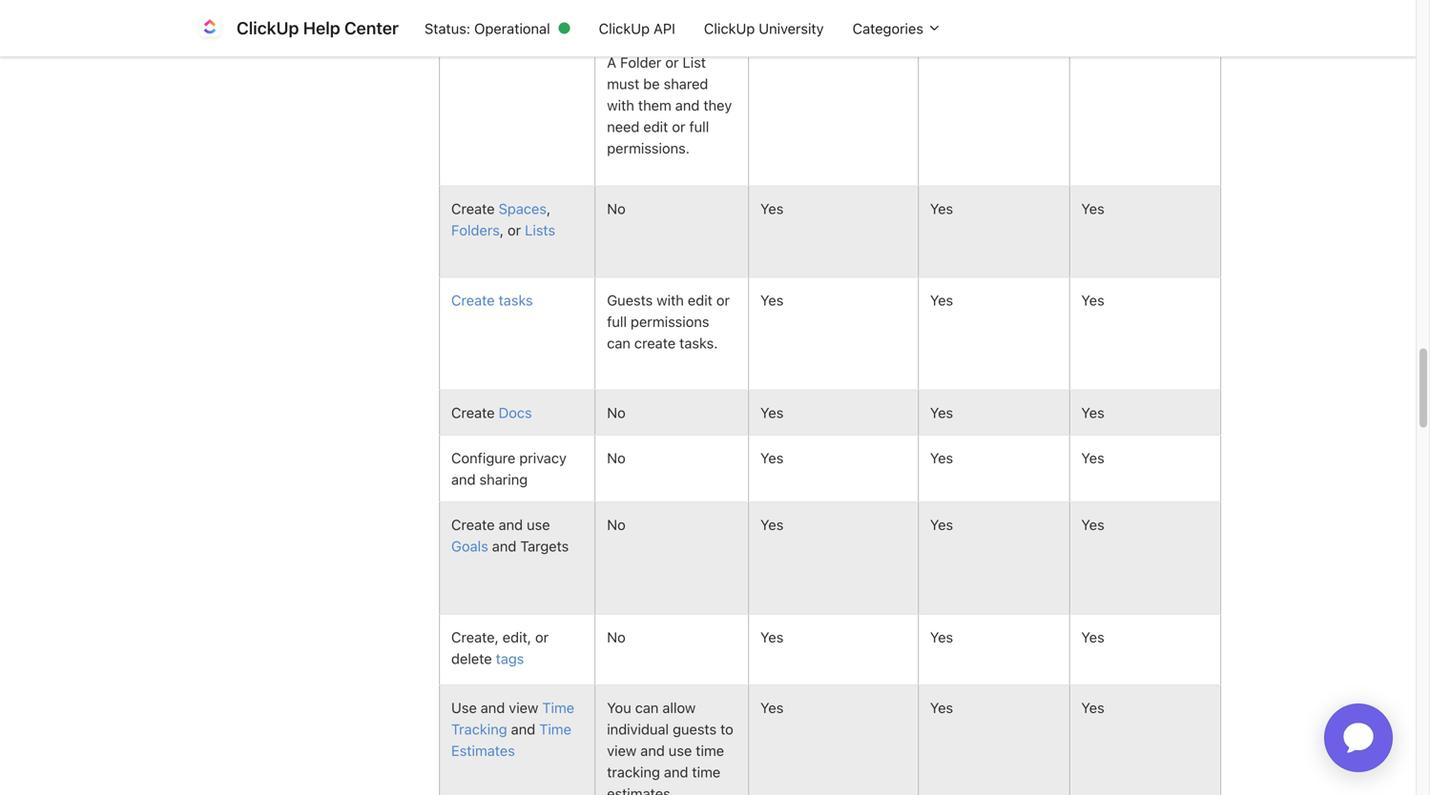 Task type: vqa. For each thing, say whether or not it's contained in the screenshot.
'CLICK THE SHOWING SUBTASKS OPTION TO HIDE SUBTASKS FROM THE VIEW.'
no



Task type: describe. For each thing, give the bounding box(es) containing it.
estimates
[[451, 743, 515, 760]]

they
[[704, 97, 732, 114]]

create,
[[451, 629, 499, 646]]

tags link
[[496, 651, 524, 668]]

create and use goals and targets
[[451, 517, 569, 555]]

docs
[[499, 405, 532, 421]]

clickup for clickup api
[[599, 20, 650, 37]]

or inside create spaces , folders , or lists
[[508, 222, 521, 239]]

no for ,
[[607, 200, 626, 217]]

clickup university
[[704, 20, 824, 37]]

shared
[[664, 75, 709, 92]]

and up targets
[[499, 517, 523, 534]]

tasks.
[[680, 335, 718, 352]]

lists
[[525, 222, 556, 239]]

sharing
[[480, 472, 528, 488]]

full inside a folder or list must be shared with them and they need edit or full permissions.
[[689, 118, 709, 135]]

them
[[638, 97, 672, 114]]

a
[[607, 54, 617, 71]]

you
[[607, 700, 632, 717]]

edit,
[[503, 629, 532, 646]]

permissions
[[631, 314, 710, 330]]

0 horizontal spatial view
[[509, 700, 539, 717]]

view inside the you can allow individual guests to view and use time tracking and time estimates.
[[607, 743, 637, 760]]

status:
[[425, 20, 471, 37]]

create for create docs
[[451, 405, 495, 421]]

guests
[[673, 722, 717, 738]]

create for create spaces , folders , or lists
[[451, 200, 495, 217]]

list
[[683, 54, 706, 71]]

to
[[721, 722, 734, 738]]

configure privacy and sharing
[[451, 450, 567, 488]]

create docs
[[451, 405, 532, 421]]

tags
[[496, 651, 524, 668]]

and inside a folder or list must be shared with them and they need edit or full permissions.
[[676, 97, 700, 114]]

tracking
[[451, 722, 507, 738]]

privacy
[[519, 450, 567, 467]]

or inside guests with edit or full permissions can create tasks.
[[717, 292, 730, 309]]

tracking
[[607, 765, 660, 781]]

individual
[[607, 722, 669, 738]]

and down individual
[[641, 743, 665, 760]]

1 vertical spatial time
[[692, 765, 721, 781]]

3 no from the top
[[607, 450, 626, 467]]

time tracking link
[[451, 700, 575, 738]]

clickup for clickup university
[[704, 20, 755, 37]]

or left list
[[666, 54, 679, 71]]

time estimates
[[451, 722, 572, 760]]

delete
[[451, 651, 492, 668]]

must
[[607, 75, 640, 92]]

no for and targets
[[607, 517, 626, 534]]

0 vertical spatial time
[[696, 743, 724, 760]]

or up permissions.
[[672, 118, 686, 135]]

create tasks link
[[451, 292, 533, 309]]

create spaces , folders , or lists
[[451, 200, 556, 239]]

time for time tracking
[[542, 700, 575, 717]]

clickup help help center home page image
[[195, 13, 225, 43]]



Task type: locate. For each thing, give the bounding box(es) containing it.
time
[[542, 700, 575, 717], [539, 722, 572, 738]]

, down spaces
[[500, 222, 504, 239]]

create tasks
[[451, 292, 533, 309]]

configure
[[451, 450, 516, 467]]

estimates.
[[607, 786, 675, 796]]

use
[[527, 517, 550, 534], [669, 743, 692, 760]]

permissions.
[[607, 140, 690, 157]]

folders link
[[451, 222, 500, 239]]

no
[[607, 200, 626, 217], [607, 405, 626, 421], [607, 450, 626, 467], [607, 517, 626, 534], [607, 629, 626, 646]]

no for create docs
[[607, 405, 626, 421]]

create for create tasks
[[451, 292, 495, 309]]

time for time estimates
[[539, 722, 572, 738]]

3 create from the top
[[451, 405, 495, 421]]

and down configure
[[451, 472, 476, 488]]

spaces link
[[499, 200, 547, 217]]

1 horizontal spatial with
[[657, 292, 684, 309]]

and down use and view on the bottom left of the page
[[507, 722, 539, 738]]

use
[[451, 700, 477, 717]]

full down guests
[[607, 314, 627, 330]]

and inside configure privacy and sharing
[[451, 472, 476, 488]]

with inside a folder or list must be shared with them and they need edit or full permissions.
[[607, 97, 635, 114]]

clickup help center link
[[195, 13, 410, 43]]

lists link
[[525, 222, 556, 239]]

4 no from the top
[[607, 517, 626, 534]]

guests with edit or full permissions can create tasks.
[[607, 292, 730, 352]]

folders
[[451, 222, 500, 239]]

create for create and use goals and targets
[[451, 517, 495, 534]]

1 vertical spatial view
[[607, 743, 637, 760]]

goals link
[[451, 538, 488, 555]]

clickup help center
[[237, 18, 399, 38]]

create up goals
[[451, 517, 495, 534]]

clickup left help
[[237, 18, 299, 38]]

0 vertical spatial time
[[542, 700, 575, 717]]

create, edit, or delete
[[451, 629, 549, 668]]

, up lists
[[547, 200, 551, 217]]

can inside the you can allow individual guests to view and use time tracking and time estimates.
[[635, 700, 659, 717]]

targets
[[520, 538, 569, 555]]

allow
[[663, 700, 696, 717]]

1 vertical spatial can
[[635, 700, 659, 717]]

be
[[644, 75, 660, 92]]

use and view
[[451, 700, 542, 717]]

0 vertical spatial ,
[[547, 200, 551, 217]]

create inside create spaces , folders , or lists
[[451, 200, 495, 217]]

or
[[666, 54, 679, 71], [672, 118, 686, 135], [508, 222, 521, 239], [717, 292, 730, 309], [535, 629, 549, 646]]

operational
[[474, 20, 550, 37]]

2 create from the top
[[451, 292, 495, 309]]

create
[[451, 200, 495, 217], [451, 292, 495, 309], [451, 405, 495, 421], [451, 517, 495, 534]]

edit inside guests with edit or full permissions can create tasks.
[[688, 292, 713, 309]]

guests
[[607, 292, 653, 309]]

1 create from the top
[[451, 200, 495, 217]]

1 horizontal spatial use
[[669, 743, 692, 760]]

can up individual
[[635, 700, 659, 717]]

0 horizontal spatial full
[[607, 314, 627, 330]]

1 horizontal spatial edit
[[688, 292, 713, 309]]

1 horizontal spatial ,
[[547, 200, 551, 217]]

time
[[696, 743, 724, 760], [692, 765, 721, 781]]

goals
[[451, 538, 488, 555]]

1 horizontal spatial full
[[689, 118, 709, 135]]

tasks
[[499, 292, 533, 309]]

clickup up list
[[704, 20, 755, 37]]

1 vertical spatial with
[[657, 292, 684, 309]]

full
[[689, 118, 709, 135], [607, 314, 627, 330]]

0 horizontal spatial with
[[607, 97, 635, 114]]

time tracking
[[451, 700, 575, 738]]

time estimates link
[[451, 722, 572, 760]]

view up tracking
[[607, 743, 637, 760]]

,
[[547, 200, 551, 217], [500, 222, 504, 239]]

1 vertical spatial full
[[607, 314, 627, 330]]

0 horizontal spatial use
[[527, 517, 550, 534]]

time down use and view on the bottom left of the page
[[539, 722, 572, 738]]

0 horizontal spatial edit
[[644, 118, 668, 135]]

1 horizontal spatial view
[[607, 743, 637, 760]]

0 vertical spatial edit
[[644, 118, 668, 135]]

1 vertical spatial use
[[669, 743, 692, 760]]

0 horizontal spatial ,
[[500, 222, 504, 239]]

use up targets
[[527, 517, 550, 534]]

edit up 'permissions'
[[688, 292, 713, 309]]

create left docs
[[451, 405, 495, 421]]

1 horizontal spatial clickup
[[599, 20, 650, 37]]

clickup
[[237, 18, 299, 38], [599, 20, 650, 37], [704, 20, 755, 37]]

0 horizontal spatial can
[[607, 335, 631, 352]]

or inside the create, edit, or delete
[[535, 629, 549, 646]]

0 horizontal spatial clickup
[[237, 18, 299, 38]]

or up "tasks."
[[717, 292, 730, 309]]

create up folders
[[451, 200, 495, 217]]

clickup for clickup help center
[[237, 18, 299, 38]]

yes
[[761, 200, 784, 217], [930, 200, 954, 217], [1082, 200, 1105, 217], [761, 292, 784, 309], [930, 292, 954, 309], [1082, 292, 1105, 309], [761, 405, 784, 421], [930, 405, 954, 421], [1082, 405, 1105, 421], [761, 450, 784, 467], [930, 450, 954, 467], [1082, 450, 1105, 467], [761, 517, 784, 534], [930, 517, 954, 534], [1082, 517, 1105, 534], [761, 629, 784, 646], [930, 629, 954, 646], [1082, 629, 1105, 646], [761, 700, 784, 717], [930, 700, 954, 717], [1082, 700, 1105, 717]]

1 vertical spatial time
[[539, 722, 572, 738]]

clickup api
[[599, 20, 676, 37]]

0 vertical spatial view
[[509, 700, 539, 717]]

clickup api link
[[585, 10, 690, 46]]

create left tasks
[[451, 292, 495, 309]]

with
[[607, 97, 635, 114], [657, 292, 684, 309]]

1 vertical spatial ,
[[500, 222, 504, 239]]

1 no from the top
[[607, 200, 626, 217]]

with down 'must'
[[607, 97, 635, 114]]

can inside guests with edit or full permissions can create tasks.
[[607, 335, 631, 352]]

spaces
[[499, 200, 547, 217]]

edit inside a folder or list must be shared with them and they need edit or full permissions.
[[644, 118, 668, 135]]

and up 'tracking'
[[481, 700, 505, 717]]

edit down them
[[644, 118, 668, 135]]

you can allow individual guests to view and use time tracking and time estimates.
[[607, 700, 734, 796]]

5 no from the top
[[607, 629, 626, 646]]

use down guests
[[669, 743, 692, 760]]

can left create
[[607, 335, 631, 352]]

full inside guests with edit or full permissions can create tasks.
[[607, 314, 627, 330]]

university
[[759, 20, 824, 37]]

application
[[1302, 681, 1416, 796]]

categories button
[[839, 10, 956, 46]]

status: operational
[[425, 20, 550, 37]]

and right goals
[[492, 538, 517, 555]]

time up time estimates
[[542, 700, 575, 717]]

folder
[[620, 54, 662, 71]]

time inside time estimates
[[539, 722, 572, 738]]

1 vertical spatial edit
[[688, 292, 713, 309]]

clickup inside 'link'
[[599, 20, 650, 37]]

and down shared
[[676, 97, 700, 114]]

api
[[654, 20, 676, 37]]

with inside guests with edit or full permissions can create tasks.
[[657, 292, 684, 309]]

2 no from the top
[[607, 405, 626, 421]]

2 horizontal spatial clickup
[[704, 20, 755, 37]]

edit
[[644, 118, 668, 135], [688, 292, 713, 309]]

and up estimates.
[[664, 765, 689, 781]]

view
[[509, 700, 539, 717], [607, 743, 637, 760]]

clickup university link
[[690, 10, 839, 46]]

4 create from the top
[[451, 517, 495, 534]]

use inside create and use goals and targets
[[527, 517, 550, 534]]

can
[[607, 335, 631, 352], [635, 700, 659, 717]]

or right edit,
[[535, 629, 549, 646]]

categories
[[853, 20, 928, 37]]

use inside the you can allow individual guests to view and use time tracking and time estimates.
[[669, 743, 692, 760]]

create
[[635, 335, 676, 352]]

0 vertical spatial with
[[607, 97, 635, 114]]

or down spaces
[[508, 222, 521, 239]]

time inside time tracking
[[542, 700, 575, 717]]

create inside create and use goals and targets
[[451, 517, 495, 534]]

and
[[676, 97, 700, 114], [451, 472, 476, 488], [499, 517, 523, 534], [492, 538, 517, 555], [481, 700, 505, 717], [507, 722, 539, 738], [641, 743, 665, 760], [664, 765, 689, 781]]

center
[[344, 18, 399, 38]]

help
[[303, 18, 340, 38]]

0 vertical spatial use
[[527, 517, 550, 534]]

0 vertical spatial can
[[607, 335, 631, 352]]

full down the they
[[689, 118, 709, 135]]

need
[[607, 118, 640, 135]]

view up time estimates link
[[509, 700, 539, 717]]

a folder or list must be shared with them and they need edit or full permissions.
[[607, 54, 732, 157]]

with up 'permissions'
[[657, 292, 684, 309]]

docs link
[[499, 405, 532, 421]]

clickup up a
[[599, 20, 650, 37]]

0 vertical spatial full
[[689, 118, 709, 135]]

1 horizontal spatial can
[[635, 700, 659, 717]]



